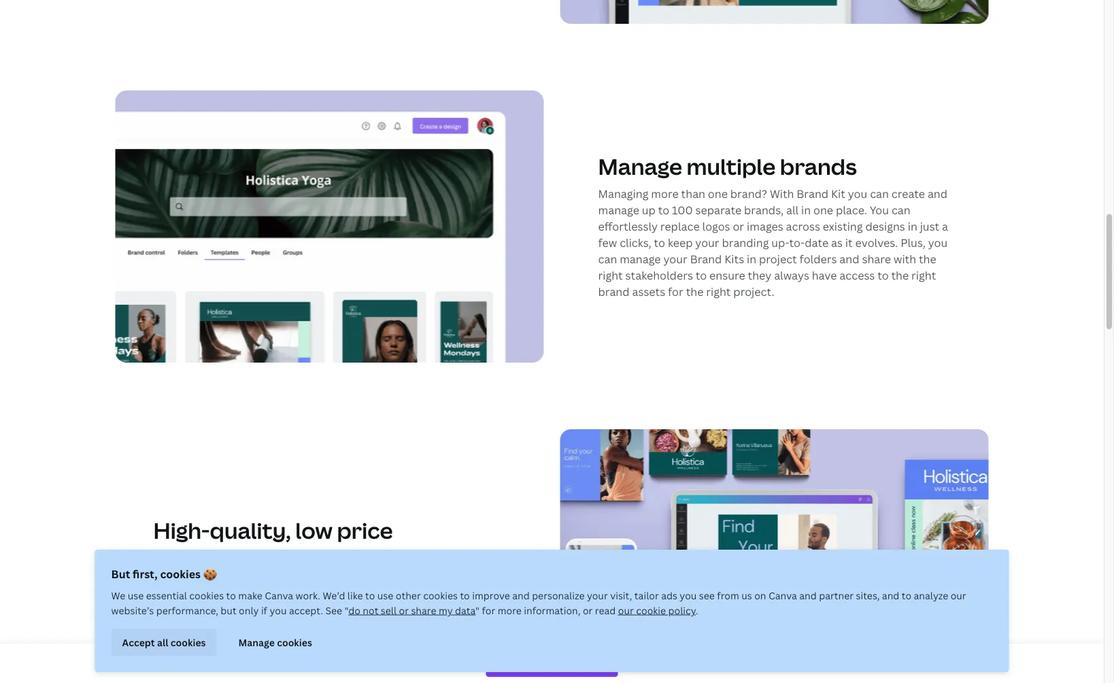 Task type: locate. For each thing, give the bounding box(es) containing it.
an
[[351, 551, 364, 566]]

to right access
[[878, 268, 889, 283]]

in right kits
[[747, 252, 757, 267]]

manage up managing
[[599, 152, 683, 182]]

your down logos
[[696, 236, 720, 250]]

all
[[787, 203, 799, 218], [157, 636, 168, 649]]

sites,
[[857, 589, 880, 602]]

in up across
[[802, 203, 811, 218]]

all down with
[[787, 203, 799, 218]]

data
[[455, 604, 476, 617]]

1 horizontal spatial use
[[378, 589, 394, 602]]

your
[[696, 236, 720, 250], [664, 252, 688, 267], [587, 589, 608, 602]]

evolves.
[[856, 236, 899, 250]]

to left ensure
[[696, 268, 707, 283]]

and right 'sites,'
[[883, 589, 900, 602]]

1 horizontal spatial with
[[894, 252, 917, 267]]

personalize
[[532, 589, 585, 602]]

right down ensure
[[707, 285, 731, 299]]

0 horizontal spatial kit
[[209, 551, 224, 566]]

across
[[786, 219, 821, 234]]

ensure
[[710, 268, 746, 283]]

0 horizontal spatial can
[[599, 252, 617, 267]]

more
[[652, 187, 679, 201], [296, 551, 323, 566], [498, 604, 522, 617]]

" down improve
[[476, 604, 480, 617]]

0 vertical spatial for
[[668, 285, 684, 299]]

do not sell or share my data link
[[349, 604, 476, 617]]

1 vertical spatial for
[[482, 604, 496, 617]]

one
[[708, 187, 728, 201], [814, 203, 834, 218]]

1 vertical spatial the
[[892, 268, 909, 283]]

0 vertical spatial one
[[708, 187, 728, 201]]

manage down clicks,
[[620, 252, 661, 267]]

to
[[659, 203, 670, 218], [654, 236, 666, 250], [696, 268, 707, 283], [878, 268, 889, 283], [153, 567, 165, 582], [226, 589, 236, 602], [365, 589, 375, 602], [460, 589, 470, 602], [902, 589, 912, 602]]

few
[[599, 236, 617, 250]]

2 vertical spatial more
[[498, 604, 522, 617]]

up-
[[772, 236, 790, 250]]

our right the analyze at the bottom right
[[951, 589, 967, 602]]

high-quality, low price get brand kit and so much more with an easy and affordable way to produce high-quality designs.
[[153, 516, 493, 582]]

for inside manage multiple brands managing more than one brand? with brand kit you can create and manage up to 100 separate brands, all in one place. you can effortlessly replace logos or images across existing designs in just a few clicks, to keep your branding up-to-date as it evolves. plus, you can manage your brand kits in project folders and share with the right stakeholders to ensure they always have access to the right brand assets for the right project.
[[668, 285, 684, 299]]

1 horizontal spatial your
[[664, 252, 688, 267]]

can down few
[[599, 252, 617, 267]]

1 " from the left
[[345, 604, 349, 617]]

use
[[128, 589, 144, 602], [378, 589, 394, 602]]

to left the analyze at the bottom right
[[902, 589, 912, 602]]

share down the 'evolves.'
[[863, 252, 892, 267]]

1 horizontal spatial kit
[[832, 187, 846, 201]]

with
[[894, 252, 917, 267], [326, 551, 348, 566]]

0 horizontal spatial for
[[482, 604, 496, 617]]

it
[[846, 236, 853, 250]]

do
[[349, 604, 361, 617]]

2 vertical spatial can
[[599, 252, 617, 267]]

for
[[668, 285, 684, 299], [482, 604, 496, 617]]

separate
[[696, 203, 742, 218]]

more up up
[[652, 187, 679, 201]]

brands,
[[745, 203, 784, 218]]

0 vertical spatial share
[[863, 252, 892, 267]]

0 horizontal spatial with
[[326, 551, 348, 566]]

our down visit, at bottom
[[618, 604, 634, 617]]

1 vertical spatial manage
[[239, 636, 275, 649]]

0 horizontal spatial all
[[157, 636, 168, 649]]

1 horizontal spatial share
[[863, 252, 892, 267]]

0 vertical spatial brand
[[797, 187, 829, 201]]

manage down if on the bottom of the page
[[239, 636, 275, 649]]

produce
[[167, 567, 212, 582]]

they
[[748, 268, 772, 283]]

more down improve
[[498, 604, 522, 617]]

partner
[[820, 589, 854, 602]]

kit up place.
[[832, 187, 846, 201]]

in up plus, on the top of the page
[[908, 219, 918, 234]]

🍪
[[203, 567, 214, 582]]

to left keep
[[654, 236, 666, 250]]

accept.
[[289, 604, 323, 617]]

us
[[742, 589, 753, 602]]

we
[[111, 589, 125, 602]]

1 horizontal spatial all
[[787, 203, 799, 218]]

share down "other"
[[411, 604, 437, 617]]

kit inside high-quality, low price get brand kit and so much more with an easy and affordable way to produce high-quality designs.
[[209, 551, 224, 566]]

images
[[747, 219, 784, 234]]

easy
[[367, 551, 390, 566]]

0 horizontal spatial your
[[587, 589, 608, 602]]

our
[[951, 589, 967, 602], [618, 604, 634, 617]]

right
[[599, 268, 623, 283], [912, 268, 937, 283], [707, 285, 731, 299]]

one up separate
[[708, 187, 728, 201]]

or up "branding"
[[733, 219, 745, 234]]

or right sell
[[399, 604, 409, 617]]

kit up 🍪
[[209, 551, 224, 566]]

kit inside manage multiple brands managing more than one brand? with brand kit you can create and manage up to 100 separate brands, all in one place. you can effortlessly replace logos or images across existing designs in just a few clicks, to keep your branding up-to-date as it evolves. plus, you can manage your brand kits in project folders and share with the right stakeholders to ensure they always have access to the right brand assets for the right project.
[[832, 187, 846, 201]]

our inside the we use essential cookies to make canva work. we'd like to use other cookies to improve and personalize your visit, tailor ads you see from us on canva and partner sites, and to analyze our website's performance, but only if you accept. see "
[[951, 589, 967, 602]]

1 horizontal spatial brand
[[691, 252, 722, 267]]

1 vertical spatial in
[[908, 219, 918, 234]]

2 horizontal spatial more
[[652, 187, 679, 201]]

cookies down performance,
[[171, 636, 206, 649]]

0 horizontal spatial use
[[128, 589, 144, 602]]

0 horizontal spatial manage
[[239, 636, 275, 649]]

one up existing
[[814, 203, 834, 218]]

0 vertical spatial our
[[951, 589, 967, 602]]

and left partner
[[800, 589, 817, 602]]

cookies up my
[[423, 589, 458, 602]]

1 vertical spatial kit
[[209, 551, 224, 566]]

cookies down "accept."
[[277, 636, 312, 649]]

canva
[[265, 589, 293, 602], [769, 589, 798, 602]]

can down create
[[892, 203, 911, 218]]

with inside high-quality, low price get brand kit and so much more with an easy and affordable way to produce high-quality designs.
[[326, 551, 348, 566]]

to down get at the left of the page
[[153, 567, 165, 582]]

1 horizontal spatial one
[[814, 203, 834, 218]]

2 use from the left
[[378, 589, 394, 602]]

1 horizontal spatial or
[[583, 604, 593, 617]]

designs
[[866, 219, 906, 234]]

only
[[239, 604, 259, 617]]

high-
[[214, 567, 241, 582]]

0 horizontal spatial brand
[[175, 551, 207, 566]]

"
[[345, 604, 349, 617], [476, 604, 480, 617]]

cookies
[[160, 567, 201, 582], [189, 589, 224, 602], [423, 589, 458, 602], [171, 636, 206, 649], [277, 636, 312, 649]]

a
[[943, 219, 949, 234]]

1 horizontal spatial can
[[871, 187, 889, 201]]

your up read
[[587, 589, 608, 602]]

brand
[[797, 187, 829, 201], [691, 252, 722, 267], [175, 551, 207, 566]]

" right see
[[345, 604, 349, 617]]

folders
[[800, 252, 837, 267]]

with left an
[[326, 551, 348, 566]]

up
[[642, 203, 656, 218]]

all right accept
[[157, 636, 168, 649]]

in
[[802, 203, 811, 218], [908, 219, 918, 234], [747, 252, 757, 267]]

1 vertical spatial with
[[326, 551, 348, 566]]

1 vertical spatial all
[[157, 636, 168, 649]]

but
[[111, 567, 130, 582]]

to-
[[790, 236, 805, 250]]

0 vertical spatial all
[[787, 203, 799, 218]]

1 horizontal spatial in
[[802, 203, 811, 218]]

1 horizontal spatial canva
[[769, 589, 798, 602]]

2 horizontal spatial the
[[919, 252, 937, 267]]

2 horizontal spatial can
[[892, 203, 911, 218]]

manage inside button
[[239, 636, 275, 649]]

1 vertical spatial share
[[411, 604, 437, 617]]

0 vertical spatial with
[[894, 252, 917, 267]]

can
[[871, 187, 889, 201], [892, 203, 911, 218], [599, 252, 617, 267]]

2 vertical spatial the
[[686, 285, 704, 299]]

or left read
[[583, 604, 593, 617]]

0 vertical spatial manage
[[599, 152, 683, 182]]

for down improve
[[482, 604, 496, 617]]

0 vertical spatial more
[[652, 187, 679, 201]]

2 vertical spatial your
[[587, 589, 608, 602]]

for down stakeholders
[[668, 285, 684, 299]]

manage
[[599, 203, 640, 218], [620, 252, 661, 267]]

brand up produce
[[175, 551, 207, 566]]

use up website's in the bottom of the page
[[128, 589, 144, 602]]

1 horizontal spatial manage
[[599, 152, 683, 182]]

you up place.
[[848, 187, 868, 201]]

2 vertical spatial in
[[747, 252, 757, 267]]

to inside high-quality, low price get brand kit and so much more with an easy and affordable way to produce high-quality designs.
[[153, 567, 165, 582]]

0 horizontal spatial share
[[411, 604, 437, 617]]

more inside manage multiple brands managing more than one brand? with brand kit you can create and manage up to 100 separate brands, all in one place. you can effortlessly replace logos or images across existing designs in just a few clicks, to keep your branding up-to-date as it evolves. plus, you can manage your brand kits in project folders and share with the right stakeholders to ensure they always have access to the right brand assets for the right project.
[[652, 187, 679, 201]]

with down plus, on the top of the page
[[894, 252, 917, 267]]

0 horizontal spatial our
[[618, 604, 634, 617]]

0 horizontal spatial more
[[296, 551, 323, 566]]

1 vertical spatial more
[[296, 551, 323, 566]]

right up brand
[[599, 268, 623, 283]]

with inside manage multiple brands managing more than one brand? with brand kit you can create and manage up to 100 separate brands, all in one place. you can effortlessly replace logos or images across existing designs in just a few clicks, to keep your branding up-to-date as it evolves. plus, you can manage your brand kits in project folders and share with the right stakeholders to ensure they always have access to the right brand assets for the right project.
[[894, 252, 917, 267]]

can up you
[[871, 187, 889, 201]]

brand down brands
[[797, 187, 829, 201]]

accept
[[122, 636, 155, 649]]

and
[[928, 187, 948, 201], [840, 252, 860, 267], [226, 551, 246, 566], [393, 551, 413, 566], [513, 589, 530, 602], [800, 589, 817, 602], [883, 589, 900, 602]]

plus,
[[901, 236, 926, 250]]

high-
[[153, 516, 210, 546]]

use up sell
[[378, 589, 394, 602]]

kit
[[832, 187, 846, 201], [209, 551, 224, 566]]

0 horizontal spatial in
[[747, 252, 757, 267]]

2 horizontal spatial or
[[733, 219, 745, 234]]

manage
[[599, 152, 683, 182], [239, 636, 275, 649]]

0 vertical spatial your
[[696, 236, 720, 250]]

1 vertical spatial manage
[[620, 252, 661, 267]]

more up designs. on the bottom of the page
[[296, 551, 323, 566]]

1 vertical spatial one
[[814, 203, 834, 218]]

place.
[[836, 203, 868, 218]]

assets
[[633, 285, 666, 299]]

canva right on
[[769, 589, 798, 602]]

and right easy
[[393, 551, 413, 566]]

0 horizontal spatial canva
[[265, 589, 293, 602]]

your inside the we use essential cookies to make canva work. we'd like to use other cookies to improve and personalize your visit, tailor ads you see from us on canva and partner sites, and to analyze our website's performance, but only if you accept. see "
[[587, 589, 608, 602]]

1 vertical spatial brand
[[691, 252, 722, 267]]

1 horizontal spatial our
[[951, 589, 967, 602]]

keep
[[668, 236, 693, 250]]

quality,
[[210, 516, 291, 546]]

1 horizontal spatial for
[[668, 285, 684, 299]]

2 vertical spatial brand
[[175, 551, 207, 566]]

brand up ensure
[[691, 252, 722, 267]]

your down keep
[[664, 252, 688, 267]]

affordable
[[416, 551, 470, 566]]

0 horizontal spatial "
[[345, 604, 349, 617]]

manage down managing
[[599, 203, 640, 218]]

right down plus, on the top of the page
[[912, 268, 937, 283]]

our cookie policy link
[[618, 604, 696, 617]]

2 canva from the left
[[769, 589, 798, 602]]

1 horizontal spatial "
[[476, 604, 480, 617]]

manage inside manage multiple brands managing more than one brand? with brand kit you can create and manage up to 100 separate brands, all in one place. you can effortlessly replace logos or images across existing designs in just a few clicks, to keep your branding up-to-date as it evolves. plus, you can manage your brand kits in project folders and share with the right stakeholders to ensure they always have access to the right brand assets for the right project.
[[599, 152, 683, 182]]

canva up if on the bottom of the page
[[265, 589, 293, 602]]

0 vertical spatial kit
[[832, 187, 846, 201]]



Task type: vqa. For each thing, say whether or not it's contained in the screenshot.
the left account,
no



Task type: describe. For each thing, give the bounding box(es) containing it.
visit,
[[611, 589, 633, 602]]

designs.
[[280, 567, 322, 582]]

we use essential cookies to make canva work. we'd like to use other cookies to improve and personalize your visit, tailor ads you see from us on canva and partner sites, and to analyze our website's performance, but only if you accept. see "
[[111, 589, 967, 617]]

analyze
[[914, 589, 949, 602]]

2 horizontal spatial right
[[912, 268, 937, 283]]

branding
[[722, 236, 769, 250]]

2 horizontal spatial brand
[[797, 187, 829, 201]]

1 vertical spatial our
[[618, 604, 634, 617]]

essential
[[146, 589, 187, 602]]

always
[[775, 268, 810, 283]]

see
[[700, 589, 715, 602]]

1 horizontal spatial the
[[892, 268, 909, 283]]

manage cookies
[[239, 636, 312, 649]]

brands
[[780, 152, 857, 182]]

cookies down 🍪
[[189, 589, 224, 602]]

manage cookies button
[[228, 629, 323, 656]]

0 horizontal spatial right
[[599, 268, 623, 283]]

but
[[221, 604, 237, 617]]

get
[[153, 551, 172, 566]]

to right like
[[365, 589, 375, 602]]

.
[[696, 604, 699, 617]]

you right if on the bottom of the page
[[270, 604, 287, 617]]

brand
[[599, 285, 630, 299]]

0 horizontal spatial the
[[686, 285, 704, 299]]

you
[[870, 203, 890, 218]]

brand inside high-quality, low price get brand kit and so much more with an easy and affordable way to produce high-quality designs.
[[175, 551, 207, 566]]

share inside manage multiple brands managing more than one brand? with brand kit you can create and manage up to 100 separate brands, all in one place. you can effortlessly replace logos or images across existing designs in just a few clicks, to keep your branding up-to-date as it evolves. plus, you can manage your brand kits in project folders and share with the right stakeholders to ensure they always have access to the right brand assets for the right project.
[[863, 252, 892, 267]]

manage for multiple
[[599, 152, 683, 182]]

2 horizontal spatial your
[[696, 236, 720, 250]]

and up high-
[[226, 551, 246, 566]]

all inside manage multiple brands managing more than one brand? with brand kit you can create and manage up to 100 separate brands, all in one place. you can effortlessly replace logos or images across existing designs in just a few clicks, to keep your branding up-to-date as it evolves. plus, you can manage your brand kits in project folders and share with the right stakeholders to ensure they always have access to the right brand assets for the right project.
[[787, 203, 799, 218]]

and down it at the right
[[840, 252, 860, 267]]

website's
[[111, 604, 154, 617]]

not
[[363, 604, 379, 617]]

1 horizontal spatial more
[[498, 604, 522, 617]]

2 " from the left
[[476, 604, 480, 617]]

manage for cookies
[[239, 636, 275, 649]]

from
[[718, 589, 740, 602]]

effortlessly
[[599, 219, 658, 234]]

to up data
[[460, 589, 470, 602]]

way
[[473, 551, 493, 566]]

or inside manage multiple brands managing more than one brand? with brand kit you can create and manage up to 100 separate brands, all in one place. you can effortlessly replace logos or images across existing designs in just a few clicks, to keep your branding up-to-date as it evolves. plus, you can manage your brand kits in project folders and share with the right stakeholders to ensure they always have access to the right brand assets for the right project.
[[733, 219, 745, 234]]

create
[[892, 187, 926, 201]]

and up do not sell or share my data " for more information, or read our cookie policy .
[[513, 589, 530, 602]]

work.
[[296, 589, 321, 602]]

but first, cookies 🍪
[[111, 567, 214, 582]]

cookies down get at the left of the page
[[160, 567, 201, 582]]

just
[[921, 219, 940, 234]]

like
[[348, 589, 363, 602]]

0 vertical spatial can
[[871, 187, 889, 201]]

to right up
[[659, 203, 670, 218]]

than
[[682, 187, 706, 201]]

access
[[840, 268, 875, 283]]

100
[[672, 203, 693, 218]]

sell
[[381, 604, 397, 617]]

if
[[261, 604, 267, 617]]

have
[[812, 268, 837, 283]]

my
[[439, 604, 453, 617]]

existing
[[823, 219, 863, 234]]

on
[[755, 589, 767, 602]]

stakeholders
[[626, 268, 693, 283]]

0 vertical spatial manage
[[599, 203, 640, 218]]

to up but
[[226, 589, 236, 602]]

0 horizontal spatial or
[[399, 604, 409, 617]]

price
[[337, 516, 393, 546]]

" inside the we use essential cookies to make canva work. we'd like to use other cookies to improve and personalize your visit, tailor ads you see from us on canva and partner sites, and to analyze our website's performance, but only if you accept. see "
[[345, 604, 349, 617]]

with
[[770, 187, 795, 201]]

project.
[[734, 285, 775, 299]]

you up policy
[[680, 589, 697, 602]]

tailor
[[635, 589, 659, 602]]

replace
[[661, 219, 700, 234]]

0 vertical spatial in
[[802, 203, 811, 218]]

logos
[[703, 219, 731, 234]]

2 horizontal spatial in
[[908, 219, 918, 234]]

see
[[326, 604, 342, 617]]

quality
[[241, 567, 277, 582]]

1 vertical spatial your
[[664, 252, 688, 267]]

as
[[832, 236, 843, 250]]

kits
[[725, 252, 745, 267]]

and right create
[[928, 187, 948, 201]]

we'd
[[323, 589, 345, 602]]

date
[[805, 236, 829, 250]]

brand?
[[731, 187, 768, 201]]

1 canva from the left
[[265, 589, 293, 602]]

do not sell or share my data " for more information, or read our cookie policy .
[[349, 604, 699, 617]]

1 vertical spatial can
[[892, 203, 911, 218]]

ads
[[662, 589, 678, 602]]

clicks,
[[620, 236, 652, 250]]

accept all cookies button
[[111, 629, 217, 656]]

accept all cookies
[[122, 636, 206, 649]]

1 horizontal spatial right
[[707, 285, 731, 299]]

project
[[760, 252, 797, 267]]

performance,
[[156, 604, 218, 617]]

0 horizontal spatial one
[[708, 187, 728, 201]]

all inside button
[[157, 636, 168, 649]]

manage multiple brands managing more than one brand? with brand kit you can create and manage up to 100 separate brands, all in one place. you can effortlessly replace logos or images across existing designs in just a few clicks, to keep your branding up-to-date as it evolves. plus, you can manage your brand kits in project folders and share with the right stakeholders to ensure they always have access to the right brand assets for the right project.
[[599, 152, 949, 299]]

make
[[238, 589, 263, 602]]

1 use from the left
[[128, 589, 144, 602]]

other
[[396, 589, 421, 602]]

you down a
[[929, 236, 948, 250]]

information,
[[524, 604, 581, 617]]

0 vertical spatial the
[[919, 252, 937, 267]]

policy
[[669, 604, 696, 617]]

first,
[[133, 567, 158, 582]]

more inside high-quality, low price get brand kit and so much more with an easy and affordable way to produce high-quality designs.
[[296, 551, 323, 566]]

managing
[[599, 187, 649, 201]]

cookie
[[636, 604, 666, 617]]

much
[[264, 551, 293, 566]]

so
[[249, 551, 261, 566]]



